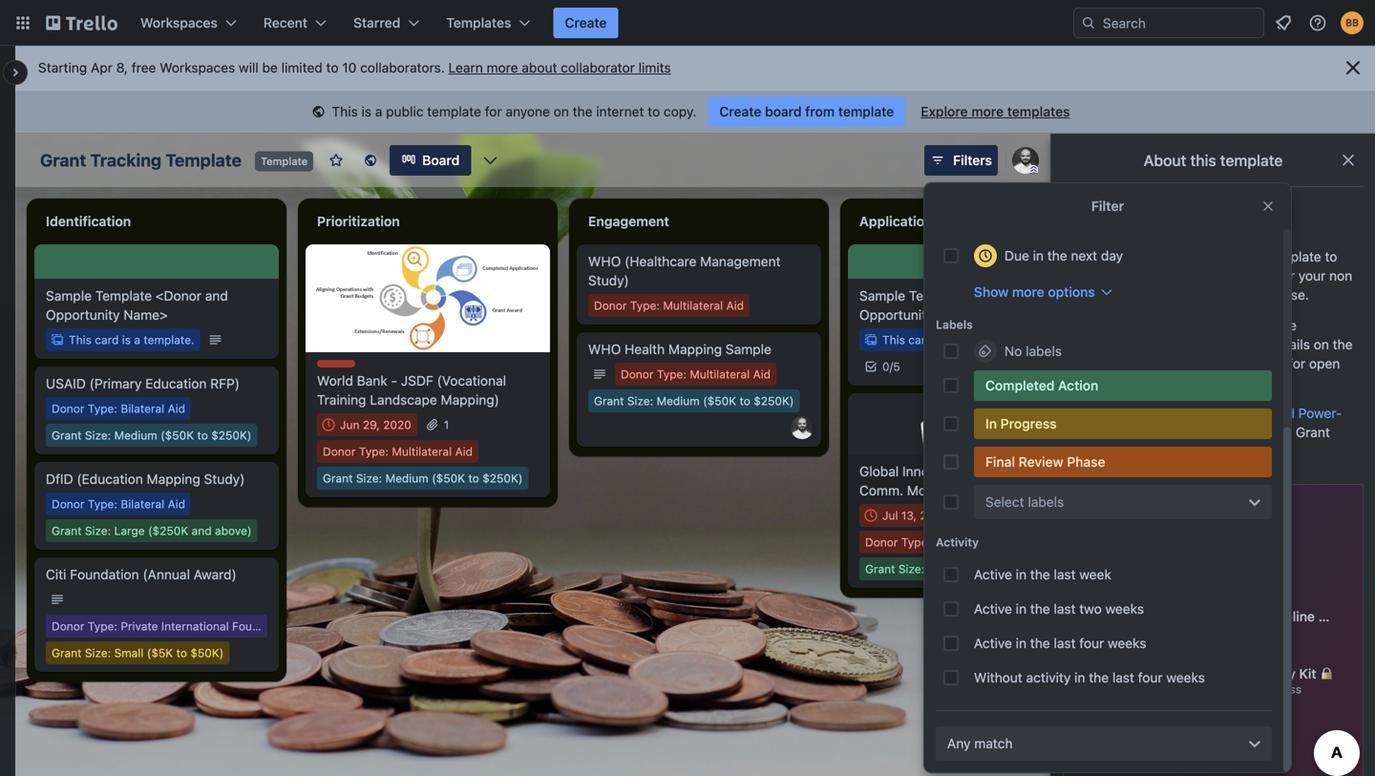 Task type: vqa. For each thing, say whether or not it's contained in the screenshot.
the bottommost the Color: orange, title: "Sales" "element"
no



Task type: locate. For each thing, give the bounding box(es) containing it.
3 active from the top
[[975, 636, 1013, 652]]

study) for who (healthcare management study)
[[589, 273, 629, 289]]

crmble
[[1240, 626, 1279, 639]]

(education
[[77, 472, 143, 487]]

sample down identification
[[46, 288, 92, 304]]

grant size : medium ($50k to $250k) up dfid (education mapping study)
[[52, 429, 252, 442]]

bilateral for (primary
[[121, 402, 165, 416]]

star or unstar board image
[[329, 153, 344, 168]]

multilateral down mobilization) on the right bottom
[[935, 536, 995, 549]]

copy.
[[664, 104, 697, 119]]

1 vertical spatial for
[[1278, 268, 1296, 284]]

aid down dfid (education mapping study) link
[[168, 498, 185, 511]]

0 vertical spatial foundation
[[70, 567, 139, 583]]

board
[[423, 152, 460, 168]]

0 horizontal spatial shahzeb.irshad (shahzebirshad) image
[[791, 417, 814, 440]]

the left internet
[[573, 104, 593, 119]]

card inside simply open the template card in the "identification" list and it'll have details on the customizations you have access to for open funding opportunities!
[[1232, 318, 1259, 333]]

for inside this board can serve as a great template to track grant funding opportunities for your non profit organization or social enterprise.
[[1278, 268, 1296, 284]]

0 vertical spatial shahzeb.irshad (shahzebirshad) image
[[1013, 147, 1040, 174]]

identify
[[1145, 425, 1191, 440]]

0 horizontal spatial name>
[[124, 307, 168, 323]]

in for due in the next day
[[1033, 248, 1044, 264]]

1 bilateral from the top
[[121, 402, 165, 416]]

funding down the can
[[1142, 268, 1189, 284]]

to down 'details'
[[1273, 356, 1286, 372]]

0 vertical spatial funding
[[1142, 268, 1189, 284]]

application/proposal
[[860, 214, 994, 229]]

labels down (oosc
[[1028, 494, 1065, 510]]

donor down usaid
[[52, 402, 85, 416]]

donor type : bilateral aid down (primary
[[52, 402, 185, 416]]

select labels
[[986, 494, 1065, 510]]

0 vertical spatial medium
[[657, 395, 700, 408]]

and inside to easily identify donor type and grant size.
[[1270, 425, 1293, 440]]

0 vertical spatial explore more templates
[[921, 104, 1071, 119]]

close popover image
[[1261, 199, 1276, 214]]

tracking
[[90, 150, 162, 171]]

donor type : bilateral aid for (primary
[[52, 402, 185, 416]]

mapping inside dfid (education mapping study) link
[[147, 472, 200, 487]]

primary element
[[0, 0, 1376, 46]]

options
[[1049, 284, 1096, 300]]

to down who health mapping sample link
[[740, 395, 751, 408]]

funding inside this board can serve as a great template to track grant funding opportunities for your non profit organization or social enterprise.
[[1142, 268, 1189, 284]]

have
[[1237, 337, 1266, 353], [1194, 356, 1223, 372]]

usaid (primary education rfp)
[[46, 376, 240, 392]]

1 horizontal spatial <donor
[[970, 288, 1016, 304]]

the right "uses"
[[1191, 406, 1211, 421]]

board
[[765, 104, 802, 119], [1101, 249, 1137, 265]]

sample template <donor and opportunity name> link up no at right
[[860, 287, 1082, 325]]

(annual
[[143, 567, 190, 583]]

labels for no labels
[[1026, 343, 1062, 359]]

template
[[427, 104, 482, 119], [839, 104, 895, 119], [1221, 151, 1284, 170], [1268, 249, 1322, 265], [1174, 318, 1228, 333], [1101, 406, 1155, 421]]

10
[[342, 60, 357, 75]]

innovation
[[903, 464, 967, 480]]

($250k up (annual
[[148, 525, 188, 538]]

0 vertical spatial donor type : bilateral aid
[[52, 402, 185, 416]]

0 horizontal spatial this card is a template.
[[69, 333, 195, 347]]

0 horizontal spatial $250k)
[[211, 429, 252, 442]]

1 vertical spatial bilateral
[[121, 498, 165, 511]]

create
[[565, 15, 607, 31], [720, 104, 762, 119]]

this up 'track'
[[1071, 249, 1097, 265]]

0 horizontal spatial opportunity
[[46, 307, 120, 323]]

1 vertical spatial templates
[[1142, 505, 1215, 523]]

2 horizontal spatial is
[[936, 333, 945, 347]]

($50k down 1
[[432, 472, 465, 485]]

1 horizontal spatial on
[[1314, 337, 1330, 353]]

free
[[132, 60, 156, 75]]

1 vertical spatial ($50k
[[161, 429, 194, 442]]

0 vertical spatial above)
[[215, 525, 252, 538]]

template. for identification
[[144, 333, 195, 347]]

0 horizontal spatial sample template <donor and opportunity name>
[[46, 288, 228, 323]]

1 horizontal spatial is
[[362, 104, 372, 119]]

type down custom
[[1236, 425, 1266, 440]]

explore more templates up filters
[[921, 104, 1071, 119]]

any match
[[948, 736, 1013, 752]]

1 active from the top
[[975, 567, 1013, 583]]

1 vertical spatial four
[[1139, 670, 1163, 686]]

day
[[1102, 248, 1124, 264]]

more up filters
[[972, 104, 1004, 119]]

sample down 'who (healthcare management study)' link
[[726, 342, 772, 357]]

donor down citi
[[52, 620, 85, 633]]

sm image
[[309, 103, 328, 122]]

mapping right health
[[669, 342, 722, 357]]

for left "anyone"
[[485, 104, 502, 119]]

1 horizontal spatial large
[[928, 563, 959, 576]]

1 vertical spatial on
[[1314, 337, 1330, 353]]

0 vertical spatial labels
[[1026, 343, 1062, 359]]

large up citi foundation (annual award)
[[114, 525, 145, 538]]

1 vertical spatial medium
[[114, 429, 157, 442]]

size down health
[[628, 395, 650, 408]]

0 horizontal spatial is
[[122, 333, 131, 347]]

donor down health
[[621, 368, 654, 381]]

0 horizontal spatial <donor
[[156, 288, 202, 304]]

/
[[890, 360, 894, 374]]

1 this card is a template. from the left
[[69, 333, 195, 347]]

1 who from the top
[[589, 254, 621, 269]]

without
[[975, 670, 1023, 686]]

board up grant
[[1101, 249, 1137, 265]]

medium up dfid (education mapping study)
[[114, 429, 157, 442]]

1 horizontal spatial this card is a template.
[[883, 333, 1009, 347]]

1 horizontal spatial sample template <donor and opportunity name>
[[860, 288, 1042, 323]]

1 vertical spatial management
[[1180, 609, 1262, 625]]

the up active in the last two weeks
[[1031, 567, 1051, 583]]

study) for dfid (education mapping study)
[[204, 472, 245, 487]]

templates up "this member is an admin of this board." image
[[1008, 104, 1071, 119]]

card for application/proposal preparation
[[909, 333, 933, 347]]

<donor for identification
[[156, 288, 202, 304]]

2 <donor from the left
[[970, 288, 1016, 304]]

will
[[239, 60, 259, 75]]

on right "anyone"
[[554, 104, 569, 119]]

Prioritization text field
[[306, 206, 550, 237]]

1 vertical spatial workspaces
[[160, 60, 235, 75]]

$250k)
[[754, 395, 794, 408], [211, 429, 252, 442], [483, 472, 523, 485]]

details
[[1270, 337, 1311, 353]]

template inside this board can serve as a great template to track grant funding opportunities for your non profit organization or social enterprise.
[[1268, 249, 1322, 265]]

active up without
[[975, 636, 1013, 652]]

1 horizontal spatial $250k)
[[483, 472, 523, 485]]

power-
[[1299, 406, 1343, 421]]

1 horizontal spatial template.
[[958, 333, 1009, 347]]

create button
[[554, 8, 619, 38]]

1 vertical spatial donor type : bilateral aid
[[52, 498, 185, 511]]

comm.
[[860, 483, 904, 499]]

mapping)
[[441, 392, 500, 408]]

0 vertical spatial $250k)
[[754, 395, 794, 408]]

dfid (education mapping study)
[[46, 472, 245, 487]]

preparation
[[997, 214, 1073, 229]]

grant size : large ($250k and above) up citi foundation (annual award) link
[[52, 525, 252, 538]]

1 vertical spatial ($250k
[[962, 563, 1002, 576]]

last for two
[[1054, 601, 1076, 617]]

0 horizontal spatial explore more templates link
[[910, 97, 1082, 127]]

2 bilateral from the top
[[121, 498, 165, 511]]

templates
[[1008, 104, 1071, 119], [1142, 505, 1215, 523], [1226, 730, 1287, 746]]

activity
[[936, 536, 979, 549]]

in for active in the last week
[[1016, 567, 1027, 583]]

1 vertical spatial above)
[[1029, 563, 1066, 576]]

management inside a lead management pipeline by crmbl by toni, founder @ crmble
[[1180, 609, 1262, 625]]

1 opportunity from the left
[[46, 307, 120, 323]]

template up the identification text box
[[166, 150, 242, 171]]

study) inside who (healthcare management study)
[[589, 273, 629, 289]]

pipeline
[[1266, 609, 1316, 625]]

enterprise:
[[1172, 666, 1241, 682]]

open information menu image
[[1309, 13, 1328, 32]]

0
[[883, 360, 890, 374]]

donor type : multilateral aid down jun 29, 2020
[[323, 445, 473, 459]]

2 active from the top
[[975, 601, 1013, 617]]

create inside button
[[565, 15, 607, 31]]

management inside who (healthcare management study)
[[701, 254, 781, 269]]

to inside to easily identify donor type and grant size.
[[1090, 425, 1103, 440]]

name> down show at the right top of page
[[938, 307, 982, 323]]

1 vertical spatial mapping
[[147, 472, 200, 487]]

last left week
[[1054, 567, 1076, 583]]

@
[[1226, 626, 1237, 639]]

bob builder (bobbuilder40) image
[[1341, 11, 1364, 34]]

0 horizontal spatial above)
[[215, 525, 252, 538]]

bilateral down dfid (education mapping study)
[[121, 498, 165, 511]]

medium down jun 29, 2020
[[386, 472, 429, 485]]

public image
[[363, 153, 379, 168]]

2 donor type : bilateral aid from the top
[[52, 498, 185, 511]]

board for create
[[765, 104, 802, 119]]

by down the trello
[[1133, 683, 1146, 696]]

0 horizontal spatial four
[[1080, 636, 1105, 652]]

template inside simply open the template card in the "identification" list and it'll have details on the customizations you have access to for open funding opportunities!
[[1174, 318, 1228, 333]]

foundation inside citi foundation (annual award) link
[[70, 567, 139, 583]]

landscape
[[370, 392, 437, 408]]

1 horizontal spatial board
[[1101, 249, 1137, 265]]

and right list
[[1189, 337, 1212, 353]]

Identification text field
[[34, 206, 279, 237]]

who left health
[[589, 342, 621, 357]]

explore more templates link down customer
[[1141, 729, 1287, 748]]

is up (primary
[[122, 333, 131, 347]]

explore more templates down customer
[[1141, 730, 1287, 746]]

1 horizontal spatial open
[[1310, 356, 1341, 372]]

donor down custom
[[1195, 425, 1233, 440]]

0 horizontal spatial template.
[[144, 333, 195, 347]]

sample template <donor and opportunity name> link for application/proposal preparation
[[860, 287, 1082, 325]]

mapping inside who health mapping sample link
[[669, 342, 722, 357]]

0 vertical spatial ($250k
[[148, 525, 188, 538]]

0 vertical spatial mapping
[[669, 342, 722, 357]]

template. up education
[[144, 333, 195, 347]]

who
[[589, 254, 621, 269], [589, 342, 621, 357]]

1 horizontal spatial opportunity
[[860, 307, 934, 323]]

0 vertical spatial for
[[485, 104, 502, 119]]

foundation
[[70, 567, 139, 583], [232, 620, 293, 633]]

for up enterprise. on the right of the page
[[1278, 268, 1296, 284]]

in inside simply open the template card in the "identification" list and it'll have details on the customizations you have access to for open funding opportunities!
[[1263, 318, 1274, 333]]

13,
[[902, 509, 917, 523]]

1 horizontal spatial funding
[[1142, 268, 1189, 284]]

1 horizontal spatial ($250k
[[962, 563, 1002, 576]]

2 sample template <donor and opportunity name> link from the left
[[860, 287, 1082, 325]]

create up collaborator
[[565, 15, 607, 31]]

0 vertical spatial workspaces
[[140, 15, 218, 31]]

0 horizontal spatial mapping
[[147, 472, 200, 487]]

success
[[1257, 683, 1302, 696]]

to
[[326, 60, 339, 75], [648, 104, 660, 119], [1326, 249, 1338, 265], [1273, 356, 1286, 372], [740, 395, 751, 408], [1090, 425, 1103, 440], [197, 429, 208, 442], [469, 472, 479, 485], [176, 647, 187, 660]]

completed
[[986, 378, 1055, 394]]

a
[[1133, 609, 1142, 625]]

2 this card is a template. from the left
[[883, 333, 1009, 347]]

create right 'copy.'
[[720, 104, 762, 119]]

1 sample template <donor and opportunity name> from the left
[[46, 288, 228, 323]]

review
[[1019, 454, 1064, 470]]

size down donor type multilateral aid
[[899, 563, 922, 576]]

0 vertical spatial weeks
[[1106, 601, 1145, 617]]

in
[[986, 416, 998, 432]]

template up 'your'
[[1268, 249, 1322, 265]]

2 who from the top
[[589, 342, 621, 357]]

0 vertical spatial have
[[1237, 337, 1266, 353]]

0 vertical spatial who
[[589, 254, 621, 269]]

template. for application/proposal preparation
[[958, 333, 1009, 347]]

1 horizontal spatial grant size : large ($250k and above)
[[866, 563, 1066, 576]]

select
[[986, 494, 1025, 510]]

explore up filters button on the right of page
[[921, 104, 968, 119]]

more right show at the right top of page
[[1013, 284, 1045, 300]]

0 vertical spatial grant size : medium ($50k to $250k)
[[594, 395, 794, 408]]

management down engagement text field
[[701, 254, 781, 269]]

learn
[[449, 60, 483, 75]]

1 vertical spatial explore more templates link
[[1141, 729, 1287, 748]]

by inside trello enterprise: security kit 🔒 by atlassian customer success
[[1133, 683, 1146, 696]]

0 horizontal spatial medium
[[114, 429, 157, 442]]

0 vertical spatial management
[[701, 254, 781, 269]]

2 vertical spatial templates
[[1226, 730, 1287, 746]]

explore more templates link
[[910, 97, 1082, 127], [1141, 729, 1287, 748]]

0 vertical spatial explore
[[921, 104, 968, 119]]

0 horizontal spatial ($50k
[[161, 429, 194, 442]]

medium
[[657, 395, 700, 408], [114, 429, 157, 442], [386, 472, 429, 485]]

custom field power- up
[[1071, 406, 1343, 440]]

"identification"
[[1071, 337, 1164, 353]]

1 vertical spatial funding
[[1071, 375, 1118, 391]]

1 template. from the left
[[144, 333, 195, 347]]

multilateral
[[663, 299, 723, 312], [690, 368, 750, 381], [392, 445, 452, 459], [935, 536, 995, 549]]

type down 29,
[[359, 445, 385, 459]]

2 vertical spatial medium
[[386, 472, 429, 485]]

2 name> from the left
[[938, 307, 982, 323]]

is left public
[[362, 104, 372, 119]]

this board can serve as a great template to track grant funding opportunities for your non profit organization or social enterprise.
[[1071, 249, 1353, 303]]

0 horizontal spatial 2020
[[383, 419, 412, 432]]

donor type : multilateral aid down who health mapping sample link
[[621, 368, 771, 381]]

🔒
[[1321, 666, 1334, 682]]

1 horizontal spatial sample
[[726, 342, 772, 357]]

apr
[[91, 60, 113, 75]]

2 vertical spatial active
[[975, 636, 1013, 652]]

on right 'details'
[[1314, 337, 1330, 353]]

template.
[[144, 333, 195, 347], [958, 333, 1009, 347]]

1 vertical spatial who
[[589, 342, 621, 357]]

this is a public template for anyone on the internet to copy.
[[332, 104, 697, 119]]

2 horizontal spatial card
[[1232, 318, 1259, 333]]

0 vertical spatial bilateral
[[121, 402, 165, 416]]

2 opportunity from the left
[[860, 307, 934, 323]]

more down customer
[[1191, 730, 1222, 746]]

1 donor type : bilateral aid from the top
[[52, 402, 185, 416]]

2 template. from the left
[[958, 333, 1009, 347]]

mapping for (education
[[147, 472, 200, 487]]

donor type : multilateral aid down who (healthcare management study)
[[594, 299, 744, 312]]

mapping for health
[[669, 342, 722, 357]]

is down labels
[[936, 333, 945, 347]]

board inside this board can serve as a great template to track grant funding opportunities for your non profit organization or social enterprise.
[[1101, 249, 1137, 265]]

template inside grant tracking template text field
[[166, 150, 242, 171]]

0 horizontal spatial create
[[565, 15, 607, 31]]

1 vertical spatial large
[[928, 563, 959, 576]]

the down active in the last week
[[1031, 601, 1051, 617]]

enterprise.
[[1243, 287, 1310, 303]]

global innovation fund (oosc comm. mobilization)
[[860, 464, 1048, 499]]

2 sample template <donor and opportunity name> from the left
[[860, 288, 1042, 323]]

medium down the who health mapping sample
[[657, 395, 700, 408]]

shahzeb.irshad (shahzebirshad) image
[[1013, 147, 1040, 174], [791, 417, 814, 440]]

sample
[[46, 288, 92, 304], [860, 288, 906, 304], [726, 342, 772, 357]]

sample template <donor and opportunity name> link up usaid (primary education rfp) link
[[46, 287, 268, 325]]

0 horizontal spatial open
[[1116, 318, 1147, 333]]

this up usaid
[[69, 333, 92, 347]]

$250k) down rfp)
[[211, 429, 252, 442]]

bilateral down usaid (primary education rfp)
[[121, 402, 165, 416]]

internet
[[597, 104, 644, 119]]

($250k down activity
[[962, 563, 1002, 576]]

grant size : medium ($50k to $250k) down who health mapping sample link
[[594, 395, 794, 408]]

who inside who (healthcare management study)
[[589, 254, 621, 269]]

have down it'll
[[1194, 356, 1223, 372]]

about
[[1144, 151, 1187, 170]]

and inside simply open the template card in the "identification" list and it'll have details on the customizations you have access to for open funding opportunities!
[[1189, 337, 1212, 353]]

0 vertical spatial 2020
[[383, 419, 412, 432]]

large down donor type multilateral aid
[[928, 563, 959, 576]]

four
[[1080, 636, 1105, 652], [1139, 670, 1163, 686]]

0 vertical spatial board
[[765, 104, 802, 119]]

Engagement text field
[[577, 206, 822, 237]]

$250k) down who health mapping sample link
[[754, 395, 794, 408]]

large
[[114, 525, 145, 538], [928, 563, 959, 576]]

weeks
[[1106, 601, 1145, 617], [1108, 636, 1147, 652], [1167, 670, 1206, 686]]

1 vertical spatial create
[[720, 104, 762, 119]]

grant left small
[[52, 647, 82, 660]]

name> for application/proposal preparation
[[938, 307, 982, 323]]

1 <donor from the left
[[156, 288, 202, 304]]

back to home image
[[46, 8, 118, 38]]

0 / 5
[[883, 360, 901, 374]]

more
[[487, 60, 518, 75], [972, 104, 1004, 119], [1013, 284, 1045, 300], [1191, 730, 1222, 746]]

more inside button
[[1013, 284, 1045, 300]]

for down 'details'
[[1289, 356, 1306, 372]]

sample template <donor and opportunity name> up no at right
[[860, 288, 1042, 323]]

crmbl
[[1338, 609, 1376, 625]]

template down learn at the left of page
[[427, 104, 482, 119]]

2 vertical spatial grant size : medium ($50k to $250k)
[[323, 472, 523, 485]]

training
[[317, 392, 366, 408]]

open down 'details'
[[1310, 356, 1341, 372]]

0 vertical spatial on
[[554, 104, 569, 119]]

more right learn at the left of page
[[487, 60, 518, 75]]

template right the "from"
[[839, 104, 895, 119]]

($50k down who health mapping sample link
[[703, 395, 737, 408]]

1 vertical spatial $250k)
[[211, 429, 252, 442]]

learn more about collaborator limits link
[[449, 60, 671, 75]]

2 horizontal spatial grant size : medium ($50k to $250k)
[[594, 395, 794, 408]]

1 sample template <donor and opportunity name> link from the left
[[46, 287, 268, 325]]

0 vertical spatial explore more templates link
[[910, 97, 1082, 127]]

active for active in the last two weeks
[[975, 601, 1013, 617]]

filters
[[954, 152, 993, 168]]

for
[[485, 104, 502, 119], [1278, 268, 1296, 284], [1289, 356, 1306, 372]]

who inside who health mapping sample link
[[589, 342, 621, 357]]

for inside simply open the template card in the "identification" list and it'll have details on the customizations you have access to for open funding opportunities!
[[1289, 356, 1306, 372]]

0 notifications image
[[1273, 11, 1296, 34]]

1 vertical spatial labels
[[1028, 494, 1065, 510]]

final
[[986, 454, 1016, 470]]

it'll
[[1216, 337, 1234, 353]]

management
[[701, 254, 781, 269], [1180, 609, 1262, 625]]

and down field
[[1270, 425, 1293, 440]]

1 horizontal spatial 2020
[[921, 509, 949, 523]]

2 vertical spatial $250k)
[[483, 472, 523, 485]]

phase
[[1067, 454, 1106, 470]]

(primary
[[89, 376, 142, 392]]

a up usaid (primary education rfp)
[[134, 333, 140, 347]]

workspaces up 'free'
[[140, 15, 218, 31]]

templates right 'related'
[[1142, 505, 1215, 523]]

be
[[262, 60, 278, 75]]

1 name> from the left
[[124, 307, 168, 323]]

board for this
[[1101, 249, 1137, 265]]



Task type: describe. For each thing, give the bounding box(es) containing it.
2 vertical spatial donor type : multilateral aid
[[323, 445, 473, 459]]

0 vertical spatial templates
[[1008, 104, 1071, 119]]

jun 29, 2020
[[340, 419, 412, 432]]

jun
[[340, 419, 360, 432]]

mobilization)
[[908, 483, 987, 499]]

the up the activity
[[1031, 636, 1051, 652]]

a inside this board can serve as a great template to track grant funding opportunities for your non profit organization or social enterprise.
[[1221, 249, 1228, 265]]

grant down jun
[[323, 472, 353, 485]]

the right the activity
[[1089, 670, 1109, 686]]

management for (healthcare
[[701, 254, 781, 269]]

custom field power- up link
[[1071, 406, 1343, 440]]

size left small
[[85, 647, 108, 660]]

donor down dfid
[[52, 498, 85, 511]]

about this template
[[1144, 151, 1284, 170]]

8,
[[116, 60, 128, 75]]

donor down jun
[[323, 445, 356, 459]]

usaid
[[46, 376, 86, 392]]

small
[[114, 647, 144, 660]]

0 vertical spatial large
[[114, 525, 145, 538]]

founder
[[1179, 626, 1223, 639]]

this inside this board can serve as a great template to track grant funding opportunities for your non profit organization or social enterprise.
[[1071, 249, 1097, 265]]

workspaces inside dropdown button
[[140, 15, 218, 31]]

search image
[[1082, 15, 1097, 31]]

1 horizontal spatial medium
[[386, 472, 429, 485]]

grant tracking template
[[40, 150, 242, 171]]

donor type : private international foundation
[[52, 620, 293, 633]]

this up /
[[883, 333, 906, 347]]

trello
[[1133, 666, 1168, 682]]

education
[[145, 376, 207, 392]]

the right 'details'
[[1333, 337, 1353, 353]]

customizations
[[1071, 356, 1164, 372]]

and up rfp)
[[205, 288, 228, 304]]

donor inside to easily identify donor type and grant size.
[[1195, 425, 1233, 440]]

and right show at the right top of page
[[1019, 288, 1042, 304]]

non
[[1330, 268, 1353, 284]]

size down 29,
[[356, 472, 379, 485]]

1 horizontal spatial grant size : medium ($50k to $250k)
[[323, 472, 523, 485]]

type up health
[[630, 299, 657, 312]]

grant inside to easily identify donor type and grant size.
[[1296, 425, 1331, 440]]

no labels
[[1005, 343, 1062, 359]]

1 horizontal spatial explore
[[1141, 730, 1187, 746]]

who for who (healthcare management study)
[[589, 254, 621, 269]]

starting
[[38, 60, 87, 75]]

global innovation fund (oosc comm. mobilization) link
[[860, 462, 1082, 501]]

who (healthcare management study) link
[[589, 252, 810, 290]]

color: orange, title: "final review phase" element
[[975, 447, 1273, 478]]

type down 'jul 13, 2020' on the right of the page
[[902, 536, 928, 549]]

as
[[1203, 249, 1218, 265]]

world
[[317, 373, 353, 389]]

last for four
[[1054, 636, 1076, 652]]

this card is a template. for identification
[[69, 333, 195, 347]]

jsdf
[[401, 373, 434, 389]]

award)
[[194, 567, 237, 583]]

color: red, title: "urgent" element
[[317, 360, 355, 375]]

grant up citi
[[52, 525, 82, 538]]

customize views image
[[481, 151, 500, 170]]

and up award)
[[192, 525, 212, 538]]

bilateral for (education
[[121, 498, 165, 511]]

citi
[[46, 567, 66, 583]]

sample template <donor and opportunity name> for application/proposal preparation
[[860, 288, 1042, 323]]

action
[[1059, 378, 1099, 394]]

opportunity for application/proposal preparation
[[860, 307, 934, 323]]

type left private
[[88, 620, 114, 633]]

29,
[[363, 419, 380, 432]]

this card is a template. for application/proposal preparation
[[883, 333, 1009, 347]]

template up easily
[[1101, 406, 1155, 421]]

the up 'details'
[[1278, 318, 1297, 333]]

2 vertical spatial weeks
[[1167, 670, 1206, 686]]

template left star or unstar board icon
[[261, 155, 308, 168]]

donor up health
[[594, 299, 627, 312]]

Application/Proposal Preparation text field
[[848, 206, 1093, 237]]

Board name text field
[[31, 145, 251, 176]]

urgent world bank - jsdf (vocational training landscape mapping)
[[317, 361, 507, 408]]

0 vertical spatial donor type : multilateral aid
[[594, 299, 744, 312]]

who for who health mapping sample
[[589, 342, 621, 357]]

lead
[[1146, 609, 1176, 625]]

0 horizontal spatial ($250k
[[148, 525, 188, 538]]

to left 10 on the left of page
[[326, 60, 339, 75]]

any
[[948, 736, 971, 752]]

donor down jul
[[866, 536, 899, 549]]

a left public
[[375, 104, 383, 119]]

0 vertical spatial open
[[1116, 318, 1147, 333]]

aid down mapping)
[[455, 445, 473, 459]]

last left the atlassian
[[1113, 670, 1135, 686]]

1 horizontal spatial shahzeb.irshad (shahzebirshad) image
[[1013, 147, 1040, 174]]

track
[[1071, 268, 1102, 284]]

create for create board from template
[[720, 104, 762, 119]]

international
[[161, 620, 229, 633]]

active for active in the last week
[[975, 567, 1013, 583]]

to right ($5k
[[176, 647, 187, 660]]

to easily identify donor type and grant size.
[[1071, 425, 1331, 460]]

a down labels
[[948, 333, 955, 347]]

1 horizontal spatial explore more templates
[[1141, 730, 1287, 746]]

1 vertical spatial grant size : medium ($50k to $250k)
[[52, 429, 252, 442]]

2 horizontal spatial $250k)
[[754, 395, 794, 408]]

type down (education
[[88, 498, 114, 511]]

the up list
[[1151, 318, 1171, 333]]

aid down education
[[168, 402, 185, 416]]

related
[[1083, 505, 1138, 523]]

by left crmbl
[[1319, 609, 1334, 625]]

size down (education
[[85, 525, 108, 538]]

2 horizontal spatial ($50k
[[703, 395, 737, 408]]

to down mapping)
[[469, 472, 479, 485]]

0 horizontal spatial grant size : large ($250k and above)
[[52, 525, 252, 538]]

sample template <donor and opportunity name> link for identification
[[46, 287, 268, 325]]

who (healthcare management study)
[[589, 254, 781, 289]]

this right sm image
[[332, 104, 358, 119]]

1 vertical spatial shahzeb.irshad (shahzebirshad) image
[[791, 417, 814, 440]]

usaid (primary education rfp) link
[[46, 375, 268, 394]]

donor type : bilateral aid for (education
[[52, 498, 185, 511]]

by down a
[[1133, 626, 1146, 639]]

size.
[[1071, 444, 1101, 460]]

starred button
[[342, 8, 431, 38]]

dfid
[[46, 472, 73, 487]]

2020 for jun 29, 2020
[[383, 419, 412, 432]]

limited
[[282, 60, 323, 75]]

weeks for active in the last four weeks
[[1108, 636, 1147, 652]]

type inside to easily identify donor type and grant size.
[[1236, 425, 1266, 440]]

grant down the who health mapping sample
[[594, 395, 624, 408]]

recent
[[264, 15, 308, 31]]

2020 for jul 13, 2020
[[921, 509, 949, 523]]

card for identification
[[95, 333, 119, 347]]

trello enterprise: security kit 🔒 by atlassian customer success
[[1133, 666, 1334, 696]]

anyone
[[506, 104, 550, 119]]

0 horizontal spatial have
[[1194, 356, 1223, 372]]

multilateral down 'who (healthcare management study)' link
[[663, 299, 723, 312]]

donor type multilateral aid
[[866, 536, 1016, 549]]

$50k)
[[190, 647, 224, 660]]

type down the who health mapping sample
[[657, 368, 684, 381]]

grant inside grant tracking template text field
[[40, 150, 86, 171]]

multilateral down who health mapping sample link
[[690, 368, 750, 381]]

or
[[1188, 287, 1200, 303]]

1 vertical spatial grant size : large ($250k and above)
[[866, 563, 1066, 576]]

template right this
[[1221, 151, 1284, 170]]

grant down jul
[[866, 563, 896, 576]]

($5k
[[147, 647, 173, 660]]

funding inside simply open the template card in the "identification" list and it'll have details on the customizations you have access to for open funding opportunities!
[[1071, 375, 1118, 391]]

type down (primary
[[88, 402, 114, 416]]

uses
[[1159, 406, 1187, 421]]

sample template <donor and opportunity name> for identification
[[46, 288, 228, 323]]

labels for select labels
[[1028, 494, 1065, 510]]

sample inside who health mapping sample link
[[726, 342, 772, 357]]

size up (education
[[85, 429, 108, 442]]

active for active in the last four weeks
[[975, 636, 1013, 652]]

weeks for active in the last two weeks
[[1106, 601, 1145, 617]]

multilateral down 1
[[392, 445, 452, 459]]

2 vertical spatial ($50k
[[432, 472, 465, 485]]

to left 'copy.'
[[648, 104, 660, 119]]

up
[[1071, 425, 1087, 440]]

global
[[860, 464, 899, 480]]

is for application/proposal preparation
[[936, 333, 945, 347]]

in right the activity
[[1075, 670, 1086, 686]]

0 horizontal spatial explore
[[921, 104, 968, 119]]

1 horizontal spatial foundation
[[232, 620, 293, 633]]

social
[[1204, 287, 1240, 303]]

5
[[894, 360, 901, 374]]

access
[[1227, 356, 1270, 372]]

great
[[1232, 249, 1264, 265]]

is for identification
[[122, 333, 131, 347]]

1 horizontal spatial explore more templates link
[[1141, 729, 1287, 748]]

jul 13, 2020
[[883, 509, 949, 523]]

to down education
[[197, 429, 208, 442]]

0 vertical spatial four
[[1080, 636, 1105, 652]]

who health mapping sample
[[589, 342, 772, 357]]

this up the up
[[1071, 406, 1097, 421]]

-
[[391, 373, 397, 389]]

color: yellow, title: "in progress" element
[[975, 409, 1273, 440]]

name> for identification
[[124, 307, 168, 323]]

template down the identification text box
[[95, 288, 152, 304]]

(oosc
[[1005, 464, 1048, 480]]

templates
[[446, 15, 512, 31]]

1 horizontal spatial have
[[1237, 337, 1266, 353]]

create for create
[[565, 15, 607, 31]]

1 horizontal spatial templates
[[1142, 505, 1215, 523]]

template up labels
[[909, 288, 966, 304]]

in for active in the last two weeks
[[1016, 601, 1027, 617]]

sample for application/proposal preparation
[[860, 288, 906, 304]]

who health mapping sample link
[[589, 340, 810, 359]]

collaborator
[[561, 60, 635, 75]]

simply open the template card in the "identification" list and it'll have details on the customizations you have access to for open funding opportunities!
[[1071, 318, 1353, 391]]

grant size : small ($5k to $50k)
[[52, 647, 224, 660]]

week
[[1080, 567, 1112, 583]]

color: green, title: "completed action" element
[[975, 371, 1273, 401]]

opportunities!
[[1122, 375, 1208, 391]]

custom
[[1215, 406, 1262, 421]]

activity
[[1027, 670, 1071, 686]]

and up active in the last two weeks
[[1006, 563, 1026, 576]]

aid down select
[[998, 536, 1016, 549]]

aid down who health mapping sample link
[[753, 368, 771, 381]]

to inside this board can serve as a great template to track grant funding opportunities for your non profit organization or social enterprise.
[[1326, 249, 1338, 265]]

this member is an admin of this board. image
[[1030, 165, 1039, 174]]

bank
[[357, 373, 388, 389]]

progress
[[1001, 416, 1057, 432]]

next
[[1071, 248, 1098, 264]]

management for lead
[[1180, 609, 1262, 625]]

to inside simply open the template card in the "identification" list and it'll have details on the customizations you have access to for open funding opportunities!
[[1273, 356, 1286, 372]]

last for week
[[1054, 567, 1076, 583]]

about
[[522, 60, 557, 75]]

show more options
[[975, 284, 1096, 300]]

opportunity for identification
[[46, 307, 120, 323]]

starting apr 8, free workspaces will be limited to 10 collaborators. learn more about collaborator limits
[[38, 60, 671, 75]]

in progress
[[986, 416, 1057, 432]]

match
[[975, 736, 1013, 752]]

no
[[1005, 343, 1023, 359]]

toni,
[[1149, 626, 1175, 639]]

sample for identification
[[46, 288, 92, 304]]

the left next
[[1048, 248, 1068, 264]]

aid down 'who (healthcare management study)' link
[[727, 299, 744, 312]]

2 horizontal spatial templates
[[1226, 730, 1287, 746]]

in for active in the last four weeks
[[1016, 636, 1027, 652]]

1 vertical spatial donor type : multilateral aid
[[621, 368, 771, 381]]

grant up dfid
[[52, 429, 82, 442]]

this
[[1191, 151, 1217, 170]]

1 horizontal spatial four
[[1139, 670, 1163, 686]]

Search field
[[1097, 9, 1264, 37]]

<donor for application/proposal preparation
[[970, 288, 1016, 304]]

on inside simply open the template card in the "identification" list and it'll have details on the customizations you have access to for open funding opportunities!
[[1314, 337, 1330, 353]]

fund
[[970, 464, 1001, 480]]



